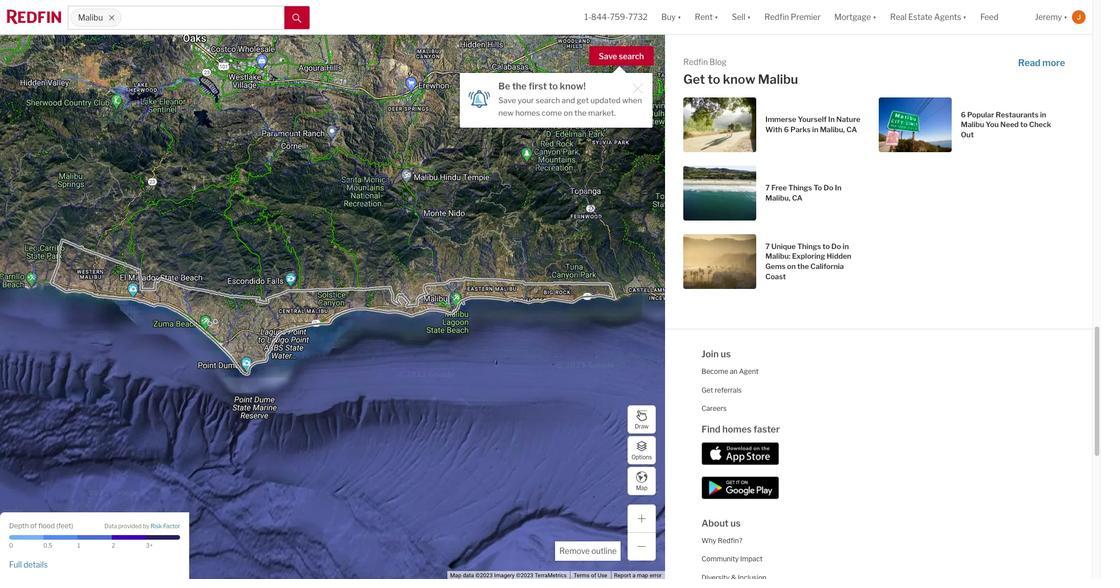 Task type: locate. For each thing, give the bounding box(es) containing it.
get for get referrals
[[702, 386, 714, 394]]

redfin blog
[[684, 57, 727, 67]]

0 horizontal spatial ©2023
[[476, 572, 493, 579]]

1 horizontal spatial the
[[575, 108, 587, 117]]

terms of use
[[574, 572, 608, 579]]

read more link
[[1019, 56, 1075, 70]]

0 horizontal spatial search
[[536, 96, 560, 105]]

0 horizontal spatial redfin
[[684, 57, 708, 67]]

join us
[[702, 349, 731, 360]]

6 down immerse
[[784, 125, 789, 134]]

759-
[[610, 12, 628, 22]]

1 horizontal spatial map
[[636, 484, 648, 491]]

do inside the 7 free things to do in malibu, ca
[[824, 184, 834, 192]]

to down restaurants
[[1021, 120, 1028, 129]]

▾ right mortgage
[[873, 12, 877, 22]]

1 vertical spatial search
[[536, 96, 560, 105]]

save inside save your search and get updated when new homes come on the market.
[[499, 96, 516, 105]]

1 horizontal spatial save
[[599, 51, 617, 61]]

on down and
[[564, 108, 573, 117]]

1 horizontal spatial in
[[843, 242, 849, 251]]

7 inside the 7 free things to do in malibu, ca
[[766, 184, 770, 192]]

1 7 from the top
[[766, 184, 770, 192]]

homes down your
[[516, 108, 540, 117]]

7 left free
[[766, 184, 770, 192]]

0
[[9, 542, 13, 549]]

1 vertical spatial save
[[499, 96, 516, 105]]

mortgage ▾ button
[[835, 0, 877, 34]]

community
[[702, 555, 739, 563]]

ca inside immerse yourself in nature with 6 parks in malibu, ca
[[847, 125, 857, 134]]

get down "redfin blog"
[[684, 72, 705, 87]]

3+
[[146, 542, 153, 549]]

do inside the 7 unique things to do in malibu: exploring hidden gems on the california coast
[[832, 242, 842, 251]]

to inside 6 popular restaurants in malibu you need to check out
[[1021, 120, 1028, 129]]

1 vertical spatial the
[[575, 108, 587, 117]]

save up the new on the top
[[499, 96, 516, 105]]

1 horizontal spatial ©2023
[[516, 572, 534, 579]]

0 horizontal spatial in
[[813, 125, 819, 134]]

download the redfin app on the apple app store image
[[702, 442, 779, 465]]

the down get at the right
[[575, 108, 587, 117]]

0 vertical spatial in
[[829, 115, 835, 124]]

malibu left remove malibu image
[[78, 13, 103, 22]]

malibu, down free
[[766, 194, 791, 202]]

mortgage ▾
[[835, 12, 877, 22]]

0 horizontal spatial malibu
[[78, 13, 103, 22]]

user photo image
[[1072, 10, 1086, 24]]

on for come
[[564, 108, 573, 117]]

remove outline
[[560, 546, 617, 556]]

sell ▾ button
[[732, 0, 751, 34]]

6 ▾ from the left
[[1064, 12, 1068, 22]]

real estate agents ▾ link
[[891, 0, 967, 34]]

exploring
[[792, 252, 826, 261]]

us for join us
[[721, 349, 731, 360]]

unique
[[772, 242, 796, 251]]

report a map error
[[614, 572, 662, 579]]

search inside button
[[619, 51, 644, 61]]

0 vertical spatial malibu,
[[820, 125, 845, 134]]

0 vertical spatial on
[[564, 108, 573, 117]]

1 vertical spatial redfin
[[684, 57, 708, 67]]

1 vertical spatial map
[[450, 572, 462, 579]]

your
[[518, 96, 534, 105]]

on inside save your search and get updated when new homes come on the market.
[[564, 108, 573, 117]]

1 vertical spatial malibu
[[758, 72, 798, 87]]

▾ right 'rent'
[[715, 12, 719, 22]]

to right first
[[549, 81, 558, 92]]

save search
[[599, 51, 644, 61]]

things for ca
[[789, 184, 813, 192]]

things for exploring
[[798, 242, 821, 251]]

in inside immerse yourself in nature with 6 parks in malibu, ca
[[813, 125, 819, 134]]

search inside save your search and get updated when new homes come on the market.
[[536, 96, 560, 105]]

things left to
[[789, 184, 813, 192]]

to
[[708, 72, 721, 87], [549, 81, 558, 92], [1021, 120, 1028, 129], [823, 242, 830, 251]]

map data ©2023  imagery ©2023 terrametrics
[[450, 572, 567, 579]]

malibu
[[78, 13, 103, 22], [758, 72, 798, 87], [961, 120, 985, 129]]

blog
[[710, 57, 727, 67]]

real estate agents ▾ button
[[884, 0, 974, 34]]

in up check
[[1041, 110, 1047, 119]]

know
[[723, 72, 756, 87]]

map for map
[[636, 484, 648, 491]]

full details
[[9, 560, 48, 569]]

2 vertical spatial the
[[798, 262, 809, 271]]

1 horizontal spatial of
[[591, 572, 596, 579]]

google image
[[3, 564, 40, 579]]

0 horizontal spatial map
[[450, 572, 462, 579]]

0 horizontal spatial on
[[564, 108, 573, 117]]

6 left popular
[[961, 110, 966, 119]]

homes up download the redfin app on the apple app store image
[[723, 424, 752, 435]]

of left flood
[[30, 521, 37, 530]]

of
[[30, 521, 37, 530], [591, 572, 596, 579]]

2 ▾ from the left
[[715, 12, 719, 22]]

get
[[577, 96, 589, 105]]

2 vertical spatial malibu
[[961, 120, 985, 129]]

search up come
[[536, 96, 560, 105]]

map inside button
[[636, 484, 648, 491]]

a
[[633, 572, 636, 579]]

0 vertical spatial search
[[619, 51, 644, 61]]

remove malibu image
[[108, 14, 115, 21]]

malibu right know
[[758, 72, 798, 87]]

▾ for buy ▾
[[678, 12, 681, 22]]

0 horizontal spatial the
[[512, 81, 527, 92]]

3 ▾ from the left
[[747, 12, 751, 22]]

feed button
[[974, 0, 1029, 34]]

hidden
[[827, 252, 852, 261]]

▾ right sell
[[747, 12, 751, 22]]

get
[[684, 72, 705, 87], [702, 386, 714, 394]]

do
[[824, 184, 834, 192], [832, 242, 842, 251]]

1 vertical spatial in
[[813, 125, 819, 134]]

the right be
[[512, 81, 527, 92]]

redfin inside "button"
[[765, 12, 789, 22]]

search
[[619, 51, 644, 61], [536, 96, 560, 105]]

things inside the 7 unique things to do in malibu: exploring hidden gems on the california coast
[[798, 242, 821, 251]]

redfin for redfin blog
[[684, 57, 708, 67]]

1 vertical spatial do
[[832, 242, 842, 251]]

redfin left premier
[[765, 12, 789, 22]]

4 ▾ from the left
[[873, 12, 877, 22]]

1 vertical spatial 6
[[784, 125, 789, 134]]

map down "options"
[[636, 484, 648, 491]]

0 vertical spatial of
[[30, 521, 37, 530]]

0 vertical spatial ca
[[847, 125, 857, 134]]

1 horizontal spatial in
[[835, 184, 842, 192]]

malibu,
[[820, 125, 845, 134], [766, 194, 791, 202]]

0 vertical spatial save
[[599, 51, 617, 61]]

get up careers button
[[702, 386, 714, 394]]

us up redfin?
[[731, 518, 741, 529]]

malibu up out
[[961, 120, 985, 129]]

to inside dialog
[[549, 81, 558, 92]]

©2023
[[476, 572, 493, 579], [516, 572, 534, 579]]

immerse
[[766, 115, 797, 124]]

the inside save your search and get updated when new homes come on the market.
[[575, 108, 587, 117]]

get referrals
[[702, 386, 742, 394]]

0 vertical spatial us
[[721, 349, 731, 360]]

1 vertical spatial get
[[702, 386, 714, 394]]

1 vertical spatial ca
[[792, 194, 803, 202]]

be the first to know! dialog
[[460, 66, 653, 127]]

0 horizontal spatial of
[[30, 521, 37, 530]]

ca inside the 7 free things to do in malibu, ca
[[792, 194, 803, 202]]

▾ for mortgage ▾
[[873, 12, 877, 22]]

of for terms
[[591, 572, 596, 579]]

None search field
[[121, 6, 285, 29]]

7 up malibu:
[[766, 242, 770, 251]]

7 inside the 7 unique things to do in malibu: exploring hidden gems on the california coast
[[766, 242, 770, 251]]

jeremy ▾
[[1035, 12, 1068, 22]]

2 vertical spatial in
[[843, 242, 849, 251]]

restaurants
[[996, 110, 1039, 119]]

the down exploring
[[798, 262, 809, 271]]

become
[[702, 367, 729, 376]]

0 horizontal spatial save
[[499, 96, 516, 105]]

ca up unique at the right top
[[792, 194, 803, 202]]

0 vertical spatial get
[[684, 72, 705, 87]]

0 horizontal spatial in
[[829, 115, 835, 124]]

7 for 7 unique things to do in malibu: exploring hidden gems on the california coast
[[766, 242, 770, 251]]

1 vertical spatial malibu,
[[766, 194, 791, 202]]

1 horizontal spatial homes
[[723, 424, 752, 435]]

1 horizontal spatial on
[[787, 262, 796, 271]]

in up hidden
[[843, 242, 849, 251]]

on right "gems"
[[787, 262, 796, 271]]

1 horizontal spatial 6
[[961, 110, 966, 119]]

on inside the 7 unique things to do in malibu: exploring hidden gems on the california coast
[[787, 262, 796, 271]]

▾ right agents
[[963, 12, 967, 22]]

buy ▾
[[662, 12, 681, 22]]

join
[[702, 349, 719, 360]]

in down yourself
[[813, 125, 819, 134]]

the inside the 7 unique things to do in malibu: exploring hidden gems on the california coast
[[798, 262, 809, 271]]

malibu, down nature
[[820, 125, 845, 134]]

0 horizontal spatial homes
[[516, 108, 540, 117]]

2 ©2023 from the left
[[516, 572, 534, 579]]

0 vertical spatial 7
[[766, 184, 770, 192]]

do right to
[[824, 184, 834, 192]]

malibu:
[[766, 252, 791, 261]]

1 vertical spatial things
[[798, 242, 821, 251]]

0 horizontal spatial ca
[[792, 194, 803, 202]]

coast
[[766, 272, 786, 281]]

1 vertical spatial us
[[731, 518, 741, 529]]

in right to
[[835, 184, 842, 192]]

▾
[[678, 12, 681, 22], [715, 12, 719, 22], [747, 12, 751, 22], [873, 12, 877, 22], [963, 12, 967, 22], [1064, 12, 1068, 22]]

7732
[[628, 12, 648, 22]]

1 vertical spatial in
[[835, 184, 842, 192]]

7 free things to do in malibu, ca link
[[684, 166, 866, 221]]

©2023 right the imagery
[[516, 572, 534, 579]]

2 horizontal spatial malibu
[[961, 120, 985, 129]]

get for get to know malibu
[[684, 72, 705, 87]]

0 horizontal spatial malibu,
[[766, 194, 791, 202]]

▾ left the user photo in the top right of the page
[[1064, 12, 1068, 22]]

depth
[[9, 521, 29, 530]]

sell ▾
[[732, 12, 751, 22]]

0 vertical spatial map
[[636, 484, 648, 491]]

1 horizontal spatial search
[[619, 51, 644, 61]]

save inside 'save search' button
[[599, 51, 617, 61]]

1-844-759-7732 link
[[585, 12, 648, 22]]

updated
[[591, 96, 621, 105]]

in left nature
[[829, 115, 835, 124]]

about us
[[702, 518, 741, 529]]

on
[[564, 108, 573, 117], [787, 262, 796, 271]]

1 horizontal spatial malibu
[[758, 72, 798, 87]]

us right join
[[721, 349, 731, 360]]

referrals
[[715, 386, 742, 394]]

things up exploring
[[798, 242, 821, 251]]

to up hidden
[[823, 242, 830, 251]]

terms
[[574, 572, 590, 579]]

1 vertical spatial on
[[787, 262, 796, 271]]

2 horizontal spatial in
[[1041, 110, 1047, 119]]

ca down nature
[[847, 125, 857, 134]]

of left use
[[591, 572, 596, 579]]

map
[[636, 484, 648, 491], [450, 572, 462, 579]]

get to know malibu
[[684, 72, 798, 87]]

with
[[766, 125, 783, 134]]

and
[[562, 96, 575, 105]]

data provided by risk factor
[[104, 523, 180, 530]]

do up hidden
[[832, 242, 842, 251]]

0 vertical spatial redfin
[[765, 12, 789, 22]]

search down '7732'
[[619, 51, 644, 61]]

0 vertical spatial in
[[1041, 110, 1047, 119]]

faster
[[754, 424, 780, 435]]

the
[[512, 81, 527, 92], [575, 108, 587, 117], [798, 262, 809, 271]]

1 vertical spatial 7
[[766, 242, 770, 251]]

map region
[[0, 0, 794, 579]]

save your search and get updated when new homes come on the market.
[[499, 96, 642, 117]]

malibu, inside immerse yourself in nature with 6 parks in malibu, ca
[[820, 125, 845, 134]]

map left data
[[450, 572, 462, 579]]

know!
[[560, 81, 586, 92]]

1 ▾ from the left
[[678, 12, 681, 22]]

more
[[1043, 58, 1066, 68]]

1 horizontal spatial malibu,
[[820, 125, 845, 134]]

real
[[891, 12, 907, 22]]

0 vertical spatial do
[[824, 184, 834, 192]]

risk
[[151, 523, 162, 530]]

▾ right buy
[[678, 12, 681, 22]]

redfin left blog
[[684, 57, 708, 67]]

2 horizontal spatial the
[[798, 262, 809, 271]]

save down 844-
[[599, 51, 617, 61]]

things inside the 7 free things to do in malibu, ca
[[789, 184, 813, 192]]

1 horizontal spatial ca
[[847, 125, 857, 134]]

buy
[[662, 12, 676, 22]]

do for in
[[824, 184, 834, 192]]

come
[[542, 108, 562, 117]]

1 vertical spatial of
[[591, 572, 596, 579]]

0 vertical spatial homes
[[516, 108, 540, 117]]

0 horizontal spatial 6
[[784, 125, 789, 134]]

2 7 from the top
[[766, 242, 770, 251]]

immerse yourself in nature with 6 parks in malibu, ca link
[[684, 97, 866, 152]]

1 vertical spatial homes
[[723, 424, 752, 435]]

1 horizontal spatial redfin
[[765, 12, 789, 22]]

0 vertical spatial things
[[789, 184, 813, 192]]

©2023 right data
[[476, 572, 493, 579]]

0 vertical spatial 6
[[961, 110, 966, 119]]



Task type: vqa. For each thing, say whether or not it's contained in the screenshot.
'Use'
yes



Task type: describe. For each thing, give the bounding box(es) containing it.
be
[[499, 81, 511, 92]]

an
[[730, 367, 738, 376]]

be the first to know!
[[499, 81, 586, 92]]

5 ▾ from the left
[[963, 12, 967, 22]]

read more
[[1019, 58, 1066, 68]]

become an agent button
[[702, 367, 759, 376]]

save for save your search and get updated when new homes come on the market.
[[499, 96, 516, 105]]

map for map data ©2023  imagery ©2023 terrametrics
[[450, 572, 462, 579]]

on for gems
[[787, 262, 796, 271]]

redfin?
[[718, 536, 743, 545]]

buy ▾ button
[[655, 0, 688, 34]]

feed
[[981, 12, 999, 22]]

in inside 6 popular restaurants in malibu you need to check out
[[1041, 110, 1047, 119]]

data
[[463, 572, 474, 579]]

find homes faster
[[702, 424, 780, 435]]

0 vertical spatial malibu
[[78, 13, 103, 22]]

to down blog
[[708, 72, 721, 87]]

▾ for rent ▾
[[715, 12, 719, 22]]

6 inside immerse yourself in nature with 6 parks in malibu, ca
[[784, 125, 789, 134]]

do for in
[[832, 242, 842, 251]]

find
[[702, 424, 721, 435]]

▾ for sell ▾
[[747, 12, 751, 22]]

popular
[[968, 110, 995, 119]]

to
[[814, 184, 822, 192]]

us for about us
[[731, 518, 741, 529]]

7 free things to do in malibu, ca
[[766, 184, 842, 202]]

)
[[71, 521, 73, 530]]

new
[[499, 108, 514, 117]]

download the redfin app from the google play store image
[[702, 477, 779, 499]]

in inside the 7 unique things to do in malibu: exploring hidden gems on the california coast
[[843, 242, 849, 251]]

careers button
[[702, 404, 727, 413]]

factor
[[163, 523, 180, 530]]

risk factor link
[[151, 523, 180, 531]]

0 vertical spatial the
[[512, 81, 527, 92]]

out
[[961, 130, 974, 139]]

(
[[56, 521, 58, 530]]

1 ©2023 from the left
[[476, 572, 493, 579]]

parks
[[791, 125, 811, 134]]

need
[[1001, 120, 1019, 129]]

options
[[632, 454, 652, 460]]

community impact button
[[702, 555, 763, 563]]

of for depth
[[30, 521, 37, 530]]

estate
[[909, 12, 933, 22]]

details
[[23, 560, 48, 569]]

map
[[637, 572, 649, 579]]

the for save
[[575, 108, 587, 117]]

why
[[702, 536, 717, 545]]

get referrals button
[[702, 386, 742, 394]]

rent ▾ button
[[695, 0, 719, 34]]

6 inside 6 popular restaurants in malibu you need to check out
[[961, 110, 966, 119]]

why redfin?
[[702, 536, 743, 545]]

outline
[[592, 546, 617, 556]]

7 unique things to do in malibu: exploring hidden gems on the california coast link
[[684, 234, 866, 289]]

when
[[622, 96, 642, 105]]

california
[[811, 262, 844, 271]]

the for 7
[[798, 262, 809, 271]]

yourself
[[798, 115, 827, 124]]

draw
[[635, 423, 649, 430]]

use
[[598, 572, 608, 579]]

save search button
[[589, 46, 654, 66]]

7 for 7 free things to do in malibu, ca
[[766, 184, 770, 192]]

6 popular restaurants in malibu you need to check out link
[[879, 97, 1061, 152]]

to inside the 7 unique things to do in malibu: exploring hidden gems on the california coast
[[823, 242, 830, 251]]

feet
[[58, 521, 71, 530]]

save for save search
[[599, 51, 617, 61]]

malibu inside 6 popular restaurants in malibu you need to check out
[[961, 120, 985, 129]]

sell
[[732, 12, 746, 22]]

community impact
[[702, 555, 763, 563]]

nature
[[837, 115, 861, 124]]

terms of use link
[[574, 572, 608, 579]]

depth of flood ( feet )
[[9, 521, 73, 530]]

check
[[1030, 120, 1052, 129]]

mortgage ▾ button
[[828, 0, 884, 34]]

draw button
[[628, 405, 656, 434]]

gems
[[766, 262, 786, 271]]

1-844-759-7732
[[585, 12, 648, 22]]

by
[[143, 523, 149, 530]]

provided
[[118, 523, 142, 530]]

market.
[[588, 108, 616, 117]]

data
[[104, 523, 117, 530]]

0.5
[[43, 542, 52, 549]]

free
[[772, 184, 787, 192]]

redfin for redfin premier
[[765, 12, 789, 22]]

imagery
[[494, 572, 515, 579]]

in inside the 7 free things to do in malibu, ca
[[835, 184, 842, 192]]

buy ▾ button
[[662, 0, 681, 34]]

malibu, inside the 7 free things to do in malibu, ca
[[766, 194, 791, 202]]

report a map error link
[[614, 572, 662, 579]]

premier
[[791, 12, 821, 22]]

first
[[529, 81, 547, 92]]

1-
[[585, 12, 591, 22]]

rent ▾ button
[[688, 0, 725, 34]]

homes inside save your search and get updated when new homes come on the market.
[[516, 108, 540, 117]]

why redfin? button
[[702, 536, 743, 545]]

submit search image
[[292, 14, 302, 23]]

careers
[[702, 404, 727, 413]]

agents
[[935, 12, 962, 22]]

remove
[[560, 546, 590, 556]]

in inside immerse yourself in nature with 6 parks in malibu, ca
[[829, 115, 835, 124]]

redfin premier
[[765, 12, 821, 22]]

map button
[[628, 467, 656, 495]]

real estate agents ▾
[[891, 12, 967, 22]]

▾ for jeremy ▾
[[1064, 12, 1068, 22]]



